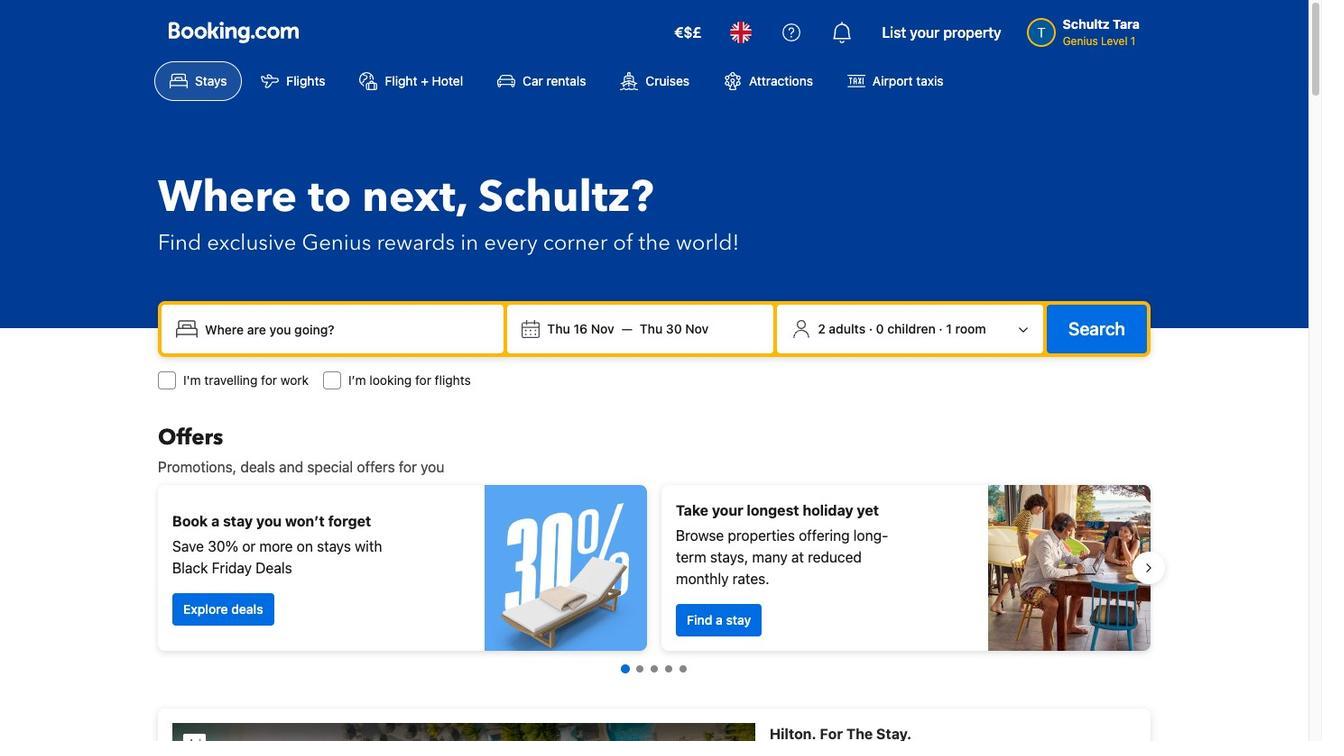 Task type: locate. For each thing, give the bounding box(es) containing it.
thu left 16
[[547, 321, 570, 337]]

2 thu from the left
[[640, 321, 663, 337]]

stay up or
[[223, 514, 253, 530]]

explore
[[183, 602, 228, 617]]

deals inside region
[[231, 602, 263, 617]]

your inside take your longest holiday yet browse properties offering long- term stays, many at reduced monthly rates.
[[712, 503, 744, 519]]

in
[[461, 228, 479, 258]]

· left 0
[[869, 321, 873, 337]]

for left flights
[[415, 373, 431, 388]]

stay inside book a stay you won't forget save 30% or more on stays with black friday deals
[[223, 514, 253, 530]]

1 horizontal spatial a
[[716, 613, 723, 628]]

rates.
[[733, 571, 770, 588]]

tara
[[1113, 16, 1140, 32]]

long-
[[854, 528, 888, 544]]

30
[[666, 321, 682, 337]]

airport
[[873, 73, 913, 88]]

genius down to
[[302, 228, 371, 258]]

1 inside button
[[946, 321, 952, 337]]

cruises
[[646, 73, 690, 88]]

progress bar inside the offers main content
[[621, 665, 687, 674]]

offers
[[158, 423, 223, 453]]

browse
[[676, 528, 724, 544]]

€$£ button
[[664, 11, 712, 54]]

a for book
[[211, 514, 220, 530]]

you up more
[[256, 514, 282, 530]]

+
[[421, 73, 429, 88]]

a down monthly
[[716, 613, 723, 628]]

for right offers on the left of the page
[[399, 459, 417, 476]]

work
[[281, 373, 309, 388]]

region containing take your longest holiday yet
[[144, 478, 1165, 659]]

0 horizontal spatial genius
[[302, 228, 371, 258]]

1 left the room
[[946, 321, 952, 337]]

stay
[[223, 514, 253, 530], [726, 613, 751, 628]]

genius inside schultz tara genius level 1
[[1063, 34, 1098, 48]]

take your longest holiday yet image
[[988, 486, 1151, 652]]

corner
[[543, 228, 608, 258]]

find inside region
[[687, 613, 713, 628]]

won't
[[285, 514, 325, 530]]

schultz
[[1063, 16, 1110, 32]]

progress bar
[[621, 665, 687, 674]]

cruises link
[[605, 61, 705, 101]]

1 vertical spatial genius
[[302, 228, 371, 258]]

—
[[622, 321, 633, 337]]

1 vertical spatial deals
[[231, 602, 263, 617]]

properties
[[728, 528, 795, 544]]

stays
[[195, 73, 227, 88]]

1 horizontal spatial genius
[[1063, 34, 1098, 48]]

nov right 16
[[591, 321, 614, 337]]

you inside book a stay you won't forget save 30% or more on stays with black friday deals
[[256, 514, 282, 530]]

1
[[1131, 34, 1136, 48], [946, 321, 952, 337]]

0 horizontal spatial stay
[[223, 514, 253, 530]]

1 vertical spatial you
[[256, 514, 282, 530]]

attractions link
[[709, 61, 829, 101]]

0 horizontal spatial a
[[211, 514, 220, 530]]

1 vertical spatial your
[[712, 503, 744, 519]]

0 vertical spatial you
[[421, 459, 444, 476]]

exclusive
[[207, 228, 296, 258]]

0 horizontal spatial 1
[[946, 321, 952, 337]]

car rentals link
[[482, 61, 602, 101]]

a inside book a stay you won't forget save 30% or more on stays with black friday deals
[[211, 514, 220, 530]]

1 horizontal spatial stay
[[726, 613, 751, 628]]

genius down schultz
[[1063, 34, 1098, 48]]

1 vertical spatial stay
[[726, 613, 751, 628]]

car
[[523, 73, 543, 88]]

0 vertical spatial find
[[158, 228, 202, 258]]

for left the work
[[261, 373, 277, 388]]

0 horizontal spatial ·
[[869, 321, 873, 337]]

1 horizontal spatial nov
[[685, 321, 709, 337]]

for for flights
[[415, 373, 431, 388]]

stay for find
[[726, 613, 751, 628]]

0 horizontal spatial you
[[256, 514, 282, 530]]

1 horizontal spatial ·
[[939, 321, 943, 337]]

1 vertical spatial 1
[[946, 321, 952, 337]]

0 horizontal spatial nov
[[591, 321, 614, 337]]

·
[[869, 321, 873, 337], [939, 321, 943, 337]]

1 thu from the left
[[547, 321, 570, 337]]

deals left and
[[240, 459, 275, 476]]

0 vertical spatial your
[[910, 24, 940, 41]]

your right list
[[910, 24, 940, 41]]

where to next, schultz? find exclusive genius rewards in every corner of the world!
[[158, 168, 740, 258]]

airport taxis link
[[832, 61, 959, 101]]

forget
[[328, 514, 371, 530]]

find
[[158, 228, 202, 258], [687, 613, 713, 628]]

holiday
[[803, 503, 854, 519]]

0 horizontal spatial find
[[158, 228, 202, 258]]

your right take
[[712, 503, 744, 519]]

monthly
[[676, 571, 729, 588]]

thu 30 nov button
[[633, 313, 716, 346]]

book
[[172, 514, 208, 530]]

a
[[211, 514, 220, 530], [716, 613, 723, 628]]

1 horizontal spatial thu
[[640, 321, 663, 337]]

0 vertical spatial deals
[[240, 459, 275, 476]]

flight
[[385, 73, 417, 88]]

1 vertical spatial find
[[687, 613, 713, 628]]

find down where
[[158, 228, 202, 258]]

0 horizontal spatial your
[[712, 503, 744, 519]]

stays link
[[154, 61, 242, 101]]

region
[[144, 478, 1165, 659]]

· right "children"
[[939, 321, 943, 337]]

you right offers on the left of the page
[[421, 459, 444, 476]]

yet
[[857, 503, 879, 519]]

deals right explore
[[231, 602, 263, 617]]

nov
[[591, 321, 614, 337], [685, 321, 709, 337]]

flights link
[[246, 61, 341, 101]]

stays,
[[710, 550, 749, 566]]

book a stay you won't forget save 30% or more on stays with black friday deals
[[172, 514, 382, 577]]

children
[[888, 321, 936, 337]]

0 vertical spatial a
[[211, 514, 220, 530]]

room
[[956, 321, 986, 337]]

1 vertical spatial a
[[716, 613, 723, 628]]

for
[[261, 373, 277, 388], [415, 373, 431, 388], [399, 459, 417, 476]]

schultz?
[[478, 168, 654, 227]]

0 vertical spatial stay
[[223, 514, 253, 530]]

nov right 30
[[685, 321, 709, 337]]

1 horizontal spatial find
[[687, 613, 713, 628]]

thu
[[547, 321, 570, 337], [640, 321, 663, 337]]

your for longest
[[712, 503, 744, 519]]

attractions
[[749, 73, 813, 88]]

1 horizontal spatial your
[[910, 24, 940, 41]]

with
[[355, 539, 382, 555]]

or
[[242, 539, 256, 555]]

0 horizontal spatial thu
[[547, 321, 570, 337]]

deals
[[240, 459, 275, 476], [231, 602, 263, 617]]

1 horizontal spatial you
[[421, 459, 444, 476]]

flights
[[435, 373, 471, 388]]

a right "book"
[[211, 514, 220, 530]]

rentals
[[547, 73, 586, 88]]

0 vertical spatial 1
[[1131, 34, 1136, 48]]

your inside list your property link
[[910, 24, 940, 41]]

1 down tara
[[1131, 34, 1136, 48]]

special
[[307, 459, 353, 476]]

i'm
[[183, 373, 201, 388]]

you inside the offers promotions, deals and special offers for you
[[421, 459, 444, 476]]

i'm travelling for work
[[183, 373, 309, 388]]

1 horizontal spatial 1
[[1131, 34, 1136, 48]]

1 inside schultz tara genius level 1
[[1131, 34, 1136, 48]]

looking
[[370, 373, 412, 388]]

list your property link
[[871, 11, 1012, 54]]

find down monthly
[[687, 613, 713, 628]]

thu left 30
[[640, 321, 663, 337]]

offers
[[357, 459, 395, 476]]

list your property
[[882, 24, 1002, 41]]

1 nov from the left
[[591, 321, 614, 337]]

stay down rates.
[[726, 613, 751, 628]]

flights
[[287, 73, 325, 88]]

your
[[910, 24, 940, 41], [712, 503, 744, 519]]

0 vertical spatial genius
[[1063, 34, 1098, 48]]



Task type: describe. For each thing, give the bounding box(es) containing it.
offers promotions, deals and special offers for you
[[158, 423, 444, 476]]

i'm
[[348, 373, 366, 388]]

taxis
[[917, 73, 944, 88]]

2
[[818, 321, 826, 337]]

rewards
[[377, 228, 455, 258]]

€$£
[[674, 24, 702, 41]]

a for find
[[716, 613, 723, 628]]

for for work
[[261, 373, 277, 388]]

2 adults · 0 children · 1 room
[[818, 321, 986, 337]]

16
[[574, 321, 588, 337]]

where
[[158, 168, 297, 227]]

world!
[[676, 228, 740, 258]]

search for black friday deals on stays image
[[485, 486, 647, 652]]

for inside the offers promotions, deals and special offers for you
[[399, 459, 417, 476]]

more
[[259, 539, 293, 555]]

the
[[639, 228, 671, 258]]

thu 16 nov — thu 30 nov
[[547, 321, 709, 337]]

on
[[297, 539, 313, 555]]

stays
[[317, 539, 351, 555]]

schultz tara genius level 1
[[1063, 16, 1140, 48]]

search button
[[1047, 305, 1147, 354]]

your account menu schultz tara genius level 1 element
[[1027, 8, 1147, 50]]

friday
[[212, 561, 252, 577]]

explore deals link
[[172, 594, 274, 626]]

promotions,
[[158, 459, 237, 476]]

to
[[308, 168, 351, 227]]

booking.com image
[[169, 22, 299, 43]]

find a stay link
[[676, 605, 762, 637]]

of
[[613, 228, 633, 258]]

your for property
[[910, 24, 940, 41]]

black
[[172, 561, 208, 577]]

find a stay
[[687, 613, 751, 628]]

longest
[[747, 503, 799, 519]]

flight + hotel
[[385, 73, 463, 88]]

many
[[752, 550, 788, 566]]

find inside where to next, schultz? find exclusive genius rewards in every corner of the world!
[[158, 228, 202, 258]]

stay for book
[[223, 514, 253, 530]]

flight + hotel link
[[344, 61, 478, 101]]

at
[[791, 550, 804, 566]]

30%
[[208, 539, 238, 555]]

thu 16 nov button
[[540, 313, 622, 346]]

search
[[1069, 319, 1126, 339]]

offering
[[799, 528, 850, 544]]

adults
[[829, 321, 866, 337]]

property
[[944, 24, 1002, 41]]

car rentals
[[523, 73, 586, 88]]

2 adults · 0 children · 1 room button
[[785, 312, 1036, 347]]

hotel
[[432, 73, 463, 88]]

deals
[[256, 561, 292, 577]]

save
[[172, 539, 204, 555]]

next,
[[362, 168, 467, 227]]

1 · from the left
[[869, 321, 873, 337]]

every
[[484, 228, 538, 258]]

2 nov from the left
[[685, 321, 709, 337]]

reduced
[[808, 550, 862, 566]]

offers main content
[[144, 423, 1165, 742]]

travelling
[[204, 373, 258, 388]]

genius inside where to next, schultz? find exclusive genius rewards in every corner of the world!
[[302, 228, 371, 258]]

take
[[676, 503, 709, 519]]

list
[[882, 24, 906, 41]]

airport taxis
[[873, 73, 944, 88]]

level
[[1101, 34, 1128, 48]]

Where are you going? field
[[198, 313, 497, 346]]

i'm looking for flights
[[348, 373, 471, 388]]

and
[[279, 459, 303, 476]]

deals inside the offers promotions, deals and special offers for you
[[240, 459, 275, 476]]

0
[[876, 321, 884, 337]]

term
[[676, 550, 707, 566]]

2 · from the left
[[939, 321, 943, 337]]



Task type: vqa. For each thing, say whether or not it's contained in the screenshot.
30 at the top
yes



